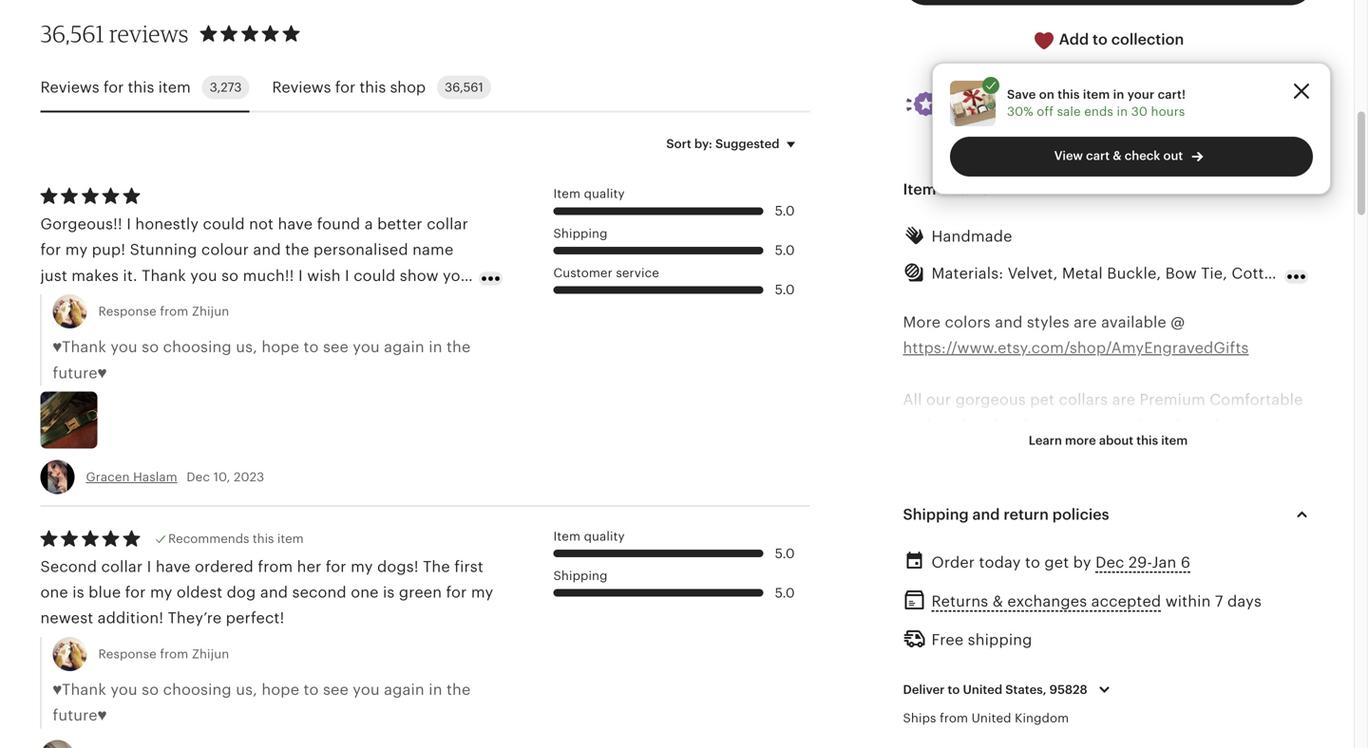 Task type: locate. For each thing, give the bounding box(es) containing it.
for up occasions
[[993, 417, 1014, 434]]

reviews down 36,561 reviews
[[40, 79, 99, 96]]

view
[[1054, 149, 1083, 163]]

1 horizontal spatial name
[[1079, 521, 1120, 538]]

this right about
[[1137, 434, 1158, 448]]

occasions
[[960, 443, 1034, 460]]

0 vertical spatial with
[[977, 521, 1009, 538]]

from
[[160, 305, 188, 319], [1258, 469, 1293, 486], [258, 559, 293, 576], [160, 647, 188, 662], [940, 712, 968, 726]]

for down 36,561 reviews
[[103, 79, 124, 96]]

with up core
[[986, 624, 1018, 641]]

1 horizontal spatial 36,561
[[445, 80, 484, 95]]

and up much!!
[[253, 242, 281, 259]]

suggested
[[715, 137, 780, 151]]

1 vertical spatial ✓
[[903, 701, 915, 719]]

1 vertical spatial dec
[[1096, 554, 1125, 572]]

from left her
[[258, 559, 293, 576]]

1 extra from the left
[[903, 495, 941, 512]]

& right returns
[[993, 594, 1003, 611]]

item up ends
[[1083, 87, 1110, 102]]

of
[[101, 293, 116, 310], [1126, 417, 1142, 434], [1005, 650, 1020, 667]]

engraved
[[903, 521, 973, 538]]

hope down his
[[262, 339, 299, 356]]

1 horizontal spatial could
[[354, 267, 396, 285]]

1 reviews from the left
[[40, 79, 99, 96]]

1 see from the top
[[323, 339, 349, 356]]

✓ inside ✓ collars and leashes are stitched three times at all stress points for strength and durability.
[[903, 701, 915, 719]]

0 vertical spatial all
[[903, 391, 922, 408]]

from inside all our gorgeous pet collars are premium comfortable and perfect for dogs and cats of any breeds in any special occasions like wedding, valentine's day and birthday or daily walk. it comes in sizes ranging from extra small to extra large. all personalization is lazer engraved with your pet name and phone number.
[[1258, 469, 1293, 486]]

shop
[[390, 79, 426, 96]]

0 vertical spatial again
[[384, 339, 425, 356]]

hope down the perfect!
[[262, 682, 299, 699]]

0 vertical spatial ♥thank
[[53, 339, 106, 356]]

this down reviews
[[128, 79, 154, 96]]

have inside gorgeous!! i honestly could not have found a better collar for my pup! stunning colour and the personalised name just makes it. thank you so much!! i wish i could show you a photo of him wearing it, but his got so much fur haha
[[278, 216, 313, 233]]

us, down but
[[236, 339, 257, 356]]

item up sizes
[[1161, 434, 1188, 448]]

2 see from the top
[[323, 682, 349, 699]]

2023
[[234, 470, 264, 485]]

1 horizontal spatial on
[[1039, 87, 1055, 102]]

2 vertical spatial of
[[1005, 650, 1020, 667]]

♥thank you so choosing us, hope to see you again in the future♥ down his
[[53, 339, 471, 382]]

0 vertical spatial future♥
[[53, 365, 107, 382]]

this inside the save on this item in your cart! 30% off sale ends in 30 hours
[[1058, 87, 1080, 102]]

this up 'sale'
[[1058, 87, 1080, 102]]

high
[[1024, 650, 1057, 667]]

1 vertical spatial future♥
[[53, 708, 107, 725]]

extra
[[903, 495, 941, 512], [1007, 495, 1045, 512]]

i left honestly at the top of page
[[127, 216, 131, 233]]

choosing down wearing
[[163, 339, 232, 356]]

for inside all our gorgeous pet collars are premium comfortable and perfect for dogs and cats of any breeds in any special occasions like wedding, valentine's day and birthday or daily walk. it comes in sizes ranging from extra small to extra large. all personalization is lazer engraved with your pet name and phone number.
[[993, 417, 1014, 434]]

2 choosing from the top
[[163, 682, 232, 699]]

collars
[[919, 701, 971, 719]]

1 vertical spatial your
[[1013, 521, 1046, 538]]

a up the personalised
[[365, 216, 373, 233]]

dog up natural
[[1101, 598, 1131, 615]]

1 vertical spatial pet
[[1050, 521, 1075, 538]]

by
[[1073, 554, 1092, 572]]

0 vertical spatial response from zhijun
[[98, 305, 229, 319]]

this
[[128, 79, 154, 96], [360, 79, 386, 96], [1058, 87, 1080, 102], [1137, 434, 1158, 448], [253, 532, 274, 546]]

gorgeous
[[956, 391, 1026, 408]]

quality
[[584, 187, 625, 201], [584, 530, 625, 544], [1062, 650, 1112, 667]]

have
[[278, 216, 313, 233], [156, 559, 191, 576]]

✓ left our
[[903, 598, 915, 615]]

10,
[[213, 470, 230, 485]]

with inside the ★features ✓ our comfy personalized dog collar and leash sets are handmade with 100% natural velvet/cotton fabric over an inner core of high quality and strong webbing.
[[986, 624, 1018, 641]]

a down the just
[[40, 293, 49, 310]]

♥thank down newest
[[53, 682, 106, 699]]

and left styles
[[995, 314, 1023, 331]]

for inside gorgeous!! i honestly could not have found a better collar for my pup! stunning colour and the personalised name just makes it. thank you so much!! i wish i could show you a photo of him wearing it, but his got so much fur haha
[[40, 242, 61, 259]]

1 horizontal spatial reviews
[[272, 79, 331, 96]]

is left blue
[[72, 584, 84, 602]]

star
[[1227, 82, 1250, 96]]

0 vertical spatial us,
[[236, 339, 257, 356]]

returns & exchanges accepted button
[[932, 588, 1161, 616]]

i up addition!
[[147, 559, 152, 576]]

time,
[[1031, 99, 1062, 114]]

1 vertical spatial with
[[986, 624, 1018, 641]]

♥thank
[[53, 339, 106, 356], [53, 682, 106, 699]]

1 horizontal spatial your
[[1128, 87, 1155, 102]]

0 horizontal spatial a
[[40, 293, 49, 310]]

a
[[365, 216, 373, 233], [40, 293, 49, 310]]

tab list containing reviews for this item
[[40, 64, 810, 113]]

choosing down they're
[[163, 682, 232, 699]]

collar up velvet/cotton
[[1135, 598, 1176, 615]]

have inside second collar i have ordered from her for my dogs! the first one is blue for my oldest dog and second one is green for my newest addition! they're perfect!
[[156, 559, 191, 576]]

returns
[[932, 594, 989, 611]]

collar inside the ★features ✓ our comfy personalized dog collar and leash sets are handmade with 100% natural velvet/cotton fabric over an inner core of high quality and strong webbing.
[[1135, 598, 1176, 615]]

webbing.
[[1200, 650, 1269, 667]]

0 horizontal spatial extra
[[903, 495, 941, 512]]

for up the just
[[40, 242, 61, 259]]

1 ♥thank from the top
[[53, 339, 106, 356]]

✓ inside the ★features ✓ our comfy personalized dog collar and leash sets are handmade with 100% natural velvet/cotton fabric over an inner core of high quality and strong webbing.
[[903, 598, 915, 615]]

kingdom
[[1015, 712, 1069, 726]]

of right cats
[[1126, 417, 1142, 434]]

and down stitched
[[1093, 727, 1121, 744]]

1 horizontal spatial one
[[351, 584, 379, 602]]

1 vertical spatial united
[[972, 712, 1012, 726]]

perfect!
[[226, 610, 284, 627]]

0 horizontal spatial reviews
[[40, 79, 99, 96]]

0 vertical spatial 36,561
[[40, 20, 104, 48]]

my inside gorgeous!! i honestly could not have found a better collar for my pup! stunning colour and the personalised name just makes it. thank you so much!! i wish i could show you a photo of him wearing it, but his got so much fur haha
[[65, 242, 88, 259]]

extra down birthday
[[903, 495, 941, 512]]

2 ♥thank from the top
[[53, 682, 106, 699]]

& right cart
[[1113, 149, 1122, 163]]

all left our
[[903, 391, 922, 408]]

and down seller
[[1065, 99, 1088, 114]]

2 ♥thank you so choosing us, hope to see you again in the future♥ from the top
[[53, 682, 471, 725]]

1 vertical spatial response from zhijun
[[98, 647, 229, 662]]

extra down daily
[[1007, 495, 1045, 512]]

zhijun left but
[[192, 305, 229, 319]]

my left oldest
[[150, 584, 172, 602]]

100%
[[1022, 624, 1062, 641]]

united up ships from united kingdom
[[963, 683, 1003, 697]]

the
[[285, 242, 309, 259], [447, 339, 471, 356], [447, 682, 471, 699]]

2 vertical spatial quality
[[1062, 650, 1112, 667]]

2 vertical spatial collar
[[1135, 598, 1176, 615]]

second
[[292, 584, 347, 602]]

0 horizontal spatial dog
[[227, 584, 256, 602]]

available
[[1101, 314, 1167, 331]]

for left the shop
[[335, 79, 356, 96]]

collar
[[427, 216, 468, 233], [101, 559, 143, 576], [1135, 598, 1176, 615]]

0 vertical spatial a
[[365, 216, 373, 233]]

item inside tab list
[[158, 79, 191, 96]]

zhijun down they're
[[192, 647, 229, 662]]

green
[[399, 584, 442, 602]]

for down first
[[446, 584, 467, 602]]

0 horizontal spatial 36,561
[[40, 20, 104, 48]]

1 horizontal spatial extra
[[1007, 495, 1045, 512]]

0 vertical spatial response
[[98, 305, 157, 319]]

today
[[979, 554, 1021, 572]]

name inside all our gorgeous pet collars are premium comfortable and perfect for dogs and cats of any breeds in any special occasions like wedding, valentine's day and birthday or daily walk. it comes in sizes ranging from extra small to extra large. all personalization is lazer engraved with your pet name and phone number.
[[1079, 521, 1120, 538]]

response
[[98, 305, 157, 319], [98, 647, 157, 662]]

response from zhijun down thank
[[98, 305, 229, 319]]

1 vertical spatial item quality
[[554, 530, 625, 544]]

3 5.0 from the top
[[775, 282, 795, 298]]

and inside the this seller consistently earned 5-star reviews, shipped on time, and replied quickly to any messages they received.
[[1065, 99, 1088, 114]]

0 vertical spatial zhijun
[[192, 305, 229, 319]]

2 horizontal spatial any
[[1249, 417, 1275, 434]]

on inside the this seller consistently earned 5-star reviews, shipped on time, and replied quickly to any messages they received.
[[1012, 99, 1028, 114]]

0 vertical spatial hope
[[262, 339, 299, 356]]

your inside the save on this item in your cart! 30% off sale ends in 30 hours
[[1128, 87, 1155, 102]]

0 vertical spatial choosing
[[163, 339, 232, 356]]

wish
[[307, 267, 341, 285]]

1 5.0 from the top
[[775, 203, 795, 219]]

and up the perfect!
[[260, 584, 288, 602]]

is inside all our gorgeous pet collars are premium comfortable and perfect for dogs and cats of any breeds in any special occasions like wedding, valentine's day and birthday or daily walk. it comes in sizes ranging from extra small to extra large. all personalization is lazer engraved with your pet name and phone number.
[[1236, 495, 1248, 512]]

and up 29-
[[1124, 521, 1152, 538]]

1 horizontal spatial of
[[1005, 650, 1020, 667]]

0 vertical spatial united
[[963, 683, 1003, 697]]

small
[[945, 495, 984, 512]]

states,
[[1006, 683, 1047, 697]]

dec left 10,
[[187, 470, 210, 485]]

reviews for reviews for this item
[[40, 79, 99, 96]]

quality inside the ★features ✓ our comfy personalized dog collar and leash sets are handmade with 100% natural velvet/cotton fabric over an inner core of high quality and strong webbing.
[[1062, 650, 1112, 667]]

1 vertical spatial 36,561
[[445, 80, 484, 95]]

2 us, from the top
[[236, 682, 257, 699]]

found
[[317, 216, 360, 233]]

36,561 right the shop
[[445, 80, 484, 95]]

1 vertical spatial hope
[[262, 682, 299, 699]]

pet up dogs
[[1030, 391, 1055, 408]]

1 vertical spatial choosing
[[163, 682, 232, 699]]

response from zhijun down they're
[[98, 647, 229, 662]]

future♥
[[53, 365, 107, 382], [53, 708, 107, 725]]

1 vertical spatial again
[[384, 682, 425, 699]]

cotton
[[1232, 265, 1283, 282]]

0 horizontal spatial on
[[1012, 99, 1028, 114]]

2 5.0 from the top
[[775, 243, 795, 258]]

1 choosing from the top
[[163, 339, 232, 356]]

are inside the ★features ✓ our comfy personalized dog collar and leash sets are handmade with 100% natural velvet/cotton fabric over an inner core of high quality and strong webbing.
[[1290, 598, 1313, 615]]

0 horizontal spatial could
[[203, 216, 245, 233]]

for
[[103, 79, 124, 96], [335, 79, 356, 96], [40, 242, 61, 259], [993, 417, 1014, 434], [326, 559, 347, 576], [125, 584, 146, 602], [446, 584, 467, 602], [1001, 727, 1022, 744]]

1 vertical spatial shipping
[[903, 506, 969, 524]]

dog inside second collar i have ordered from her for my dogs! the first one is blue for my oldest dog and second one is green for my newest addition! they're perfect!
[[227, 584, 256, 602]]

0 vertical spatial quality
[[584, 187, 625, 201]]

36,561 for 36,561
[[445, 80, 484, 95]]

this
[[1029, 82, 1054, 96]]

1 vertical spatial response
[[98, 647, 157, 662]]

any down 'premium'
[[1146, 417, 1172, 434]]

shipping
[[968, 632, 1032, 649]]

1 vertical spatial &
[[993, 594, 1003, 611]]

1 horizontal spatial all
[[1095, 495, 1114, 512]]

this for reviews for this item
[[128, 79, 154, 96]]

on up off
[[1039, 87, 1055, 102]]

premium
[[1140, 391, 1206, 408]]

united inside dropdown button
[[963, 683, 1003, 697]]

on down seller.
[[1012, 99, 1028, 114]]

✓ collars and leashes are stitched three times at all stress points for strength and durability.
[[903, 701, 1282, 744]]

0 horizontal spatial of
[[101, 293, 116, 310]]

0 vertical spatial your
[[1128, 87, 1155, 102]]

1 vertical spatial name
[[1079, 521, 1120, 538]]

again
[[384, 339, 425, 356], [384, 682, 425, 699]]

stunning
[[130, 242, 197, 259]]

all down "comes"
[[1095, 495, 1114, 512]]

with up today
[[977, 521, 1009, 538]]

0 vertical spatial collar
[[427, 216, 468, 233]]

0 horizontal spatial name
[[413, 242, 454, 259]]

dog up the perfect!
[[227, 584, 256, 602]]

36,561 inside tab list
[[445, 80, 484, 95]]

durability.
[[1125, 727, 1199, 744]]

2 reviews from the left
[[272, 79, 331, 96]]

my down first
[[471, 584, 493, 602]]

points
[[951, 727, 997, 744]]

4 5.0 from the top
[[775, 546, 795, 561]]

daily
[[989, 469, 1024, 486]]

♥thank down photo
[[53, 339, 106, 356]]

item
[[158, 79, 191, 96], [1083, 87, 1110, 102], [1161, 434, 1188, 448], [277, 532, 304, 546]]

could up much
[[354, 267, 396, 285]]

united up points
[[972, 712, 1012, 726]]

1 item quality from the top
[[554, 187, 625, 201]]

gracen haslam link
[[86, 470, 177, 485]]

all our gorgeous pet collars are premium comfortable and perfect for dogs and cats of any breeds in any special occasions like wedding, valentine's day and birthday or daily walk. it comes in sizes ranging from extra small to extra large. all personalization is lazer engraved with your pet name and phone number.
[[903, 391, 1303, 538]]

item up her
[[277, 532, 304, 546]]

makes
[[72, 267, 119, 285]]

0 vertical spatial ✓
[[903, 598, 915, 615]]

pet
[[1030, 391, 1055, 408], [1050, 521, 1075, 538]]

and inside dropdown button
[[973, 506, 1000, 524]]

0 horizontal spatial dec
[[187, 470, 210, 485]]

reviews right 3,273
[[272, 79, 331, 96]]

1 vertical spatial ♥thank
[[53, 682, 106, 699]]

just
[[40, 267, 67, 285]]

1 vertical spatial collar
[[101, 559, 143, 576]]

the inside gorgeous!! i honestly could not have found a better collar for my pup! stunning colour and the personalised name just makes it. thank you so much!! i wish i could show you a photo of him wearing it, but his got so much fur haha
[[285, 242, 309, 259]]

1 horizontal spatial collar
[[427, 216, 468, 233]]

save on this item in your cart! 30% off sale ends in 30 hours
[[1007, 87, 1186, 119]]

much!!
[[243, 267, 294, 285]]

so down addition!
[[142, 682, 159, 699]]

1 ✓ from the top
[[903, 598, 915, 615]]

2 zhijun from the top
[[192, 647, 229, 662]]

from down thank
[[160, 305, 188, 319]]

this left the shop
[[360, 79, 386, 96]]

★features
[[903, 572, 994, 589]]

pet down large.
[[1050, 521, 1075, 538]]

this for reviews for this shop
[[360, 79, 386, 96]]

0 horizontal spatial your
[[1013, 521, 1046, 538]]

0 vertical spatial name
[[413, 242, 454, 259]]

2 horizontal spatial of
[[1126, 417, 1142, 434]]

✓ down deliver
[[903, 701, 915, 719]]

1 vertical spatial ♥thank you so choosing us, hope to see you again in the future♥
[[53, 682, 471, 725]]

1 vertical spatial us,
[[236, 682, 257, 699]]

comfy
[[951, 598, 998, 615]]

0 horizontal spatial any
[[1146, 417, 1172, 434]]

1 horizontal spatial &
[[1113, 149, 1122, 163]]

choosing
[[163, 339, 232, 356], [163, 682, 232, 699]]

your up get at the right of the page
[[1013, 521, 1046, 538]]

2 again from the top
[[384, 682, 425, 699]]

to inside the add to collection button
[[1093, 31, 1108, 48]]

1 horizontal spatial any
[[1199, 99, 1220, 114]]

★features ✓ our comfy personalized dog collar and leash sets are handmade with 100% natural velvet/cotton fabric over an inner core of high quality and strong webbing.
[[903, 572, 1313, 667]]

to inside all our gorgeous pet collars are premium comfortable and perfect for dogs and cats of any breeds in any special occasions like wedding, valentine's day and birthday or daily walk. it comes in sizes ranging from extra small to extra large. all personalization is lazer engraved with your pet name and phone number.
[[988, 495, 1003, 512]]

my down gorgeous!!
[[65, 242, 88, 259]]

0 horizontal spatial have
[[156, 559, 191, 576]]

are up cats
[[1112, 391, 1136, 408]]

1 horizontal spatial a
[[365, 216, 373, 233]]

of inside all our gorgeous pet collars are premium comfortable and perfect for dogs and cats of any breeds in any special occasions like wedding, valentine's day and birthday or daily walk. it comes in sizes ranging from extra small to extra large. all personalization is lazer engraved with your pet name and phone number.
[[1126, 417, 1142, 434]]

1 horizontal spatial dog
[[1101, 598, 1131, 615]]

for inside ✓ collars and leashes are stitched three times at all stress points for strength and durability.
[[1001, 727, 1022, 744]]

this seller consistently earned 5-star reviews, shipped on time, and replied quickly to any messages they received.
[[960, 82, 1313, 131]]

it.
[[123, 267, 138, 285]]

birthday
[[903, 469, 965, 486]]

dog
[[227, 584, 256, 602], [1101, 598, 1131, 615]]

dec right by
[[1096, 554, 1125, 572]]

is up 'number.'
[[1236, 495, 1248, 512]]

this for save on this item in your cart! 30% off sale ends in 30 hours
[[1058, 87, 1080, 102]]

1 vertical spatial could
[[354, 267, 396, 285]]

my left the dogs!
[[351, 559, 373, 576]]

2 ✓ from the top
[[903, 701, 915, 719]]

1 vertical spatial quality
[[584, 530, 625, 544]]

name
[[413, 242, 454, 259], [1079, 521, 1120, 538]]

are up "https://www.etsy.com/shop/amyengravedgifts"
[[1074, 314, 1097, 331]]

materials:
[[932, 265, 1004, 282]]

response from zhijun
[[98, 305, 229, 319], [98, 647, 229, 662]]

0 vertical spatial item quality
[[554, 187, 625, 201]]

with
[[977, 521, 1009, 538], [986, 624, 1018, 641]]

this up ordered
[[253, 532, 274, 546]]

much
[[340, 293, 382, 310]]

5 5.0 from the top
[[775, 586, 795, 601]]

0 vertical spatial have
[[278, 216, 313, 233]]

any down comfortable at the right of page
[[1249, 417, 1275, 434]]

1 vertical spatial of
[[1126, 417, 1142, 434]]

tab list
[[40, 64, 810, 113]]

day
[[1224, 443, 1250, 460]]

item left 3,273
[[158, 79, 191, 96]]

velvet,
[[1008, 265, 1058, 282]]

have right not
[[278, 216, 313, 233]]

0 vertical spatial see
[[323, 339, 349, 356]]

0 vertical spatial of
[[101, 293, 116, 310]]

your up 30
[[1128, 87, 1155, 102]]

0 horizontal spatial collar
[[101, 559, 143, 576]]

any down 5-
[[1199, 99, 1220, 114]]

2 vertical spatial the
[[447, 682, 471, 699]]

in
[[1113, 87, 1125, 102], [1117, 105, 1128, 119], [429, 339, 442, 356], [1231, 417, 1245, 434], [1138, 469, 1152, 486], [429, 682, 442, 699]]

for down ships from united kingdom
[[1001, 727, 1022, 744]]

and left 7
[[1181, 598, 1208, 615]]

name up show
[[413, 242, 454, 259]]

0 vertical spatial ♥thank you so choosing us, hope to see you again in the future♥
[[53, 339, 471, 382]]

from up points
[[940, 712, 968, 726]]

1 vertical spatial see
[[323, 682, 349, 699]]

1 vertical spatial have
[[156, 559, 191, 576]]

1 hope from the top
[[262, 339, 299, 356]]

1 vertical spatial all
[[1095, 495, 1114, 512]]

collar right better
[[427, 216, 468, 233]]

collar inside second collar i have ordered from her for my dogs! the first one is blue for my oldest dog and second one is green for my newest addition! they're perfect!
[[101, 559, 143, 576]]

metal
[[1062, 265, 1103, 282]]

collar up blue
[[101, 559, 143, 576]]

of down shipping
[[1005, 650, 1020, 667]]

1 zhijun from the top
[[192, 305, 229, 319]]

0 horizontal spatial one
[[40, 584, 68, 602]]

styles
[[1027, 314, 1070, 331]]

core
[[968, 650, 1001, 667]]

of left him
[[101, 293, 116, 310]]

my
[[65, 242, 88, 259], [351, 559, 373, 576], [150, 584, 172, 602], [471, 584, 493, 602]]

could up colour
[[203, 216, 245, 233]]

collars
[[1059, 391, 1108, 408]]

of inside gorgeous!! i honestly could not have found a better collar for my pup! stunning colour and the personalised name just makes it. thank you so much!! i wish i could show you a photo of him wearing it, but his got so much fur haha
[[101, 293, 116, 310]]

more
[[903, 314, 941, 331]]

and down or
[[973, 506, 1000, 524]]

36,561 for 36,561 reviews
[[40, 20, 104, 48]]

0 vertical spatial the
[[285, 242, 309, 259]]



Task type: vqa. For each thing, say whether or not it's contained in the screenshot.
MARIO GAMES FOR NINTENDO 64! image
no



Task type: describe. For each thing, give the bounding box(es) containing it.
our
[[919, 598, 947, 615]]

and inside gorgeous!! i honestly could not have found a better collar for my pup! stunning colour and the personalised name just makes it. thank you so much!! i wish i could show you a photo of him wearing it, but his got so much fur haha
[[253, 242, 281, 259]]

messages
[[1223, 99, 1283, 114]]

1 horizontal spatial dec
[[1096, 554, 1125, 572]]

personalised
[[314, 242, 408, 259]]

star
[[960, 82, 985, 96]]

36,561 reviews
[[40, 20, 189, 48]]

item details
[[903, 181, 989, 198]]

order today to get by dec 29-jan 6
[[932, 554, 1191, 572]]

item inside dropdown button
[[1161, 434, 1188, 448]]

united for from
[[972, 712, 1012, 726]]

they're
[[168, 610, 222, 627]]

view details of this review photo by gracen haslam image
[[40, 392, 97, 449]]

0 horizontal spatial is
[[72, 584, 84, 602]]

recommends
[[168, 532, 249, 546]]

to inside the this seller consistently earned 5-star reviews, shipped on time, and replied quickly to any messages they received.
[[1183, 99, 1195, 114]]

natural
[[1066, 624, 1118, 641]]

times
[[1202, 701, 1243, 719]]

dec 29-jan 6 button
[[1096, 549, 1191, 577]]

reviews for this item
[[40, 79, 191, 96]]

second collar i have ordered from her for my dogs! the first one is blue for my oldest dog and second one is green for my newest addition! they're perfect!
[[40, 559, 493, 627]]

newest
[[40, 610, 93, 627]]

jan
[[1152, 554, 1177, 572]]

gracen
[[86, 470, 130, 485]]

to inside 'deliver to united states, 95828' dropdown button
[[948, 683, 960, 697]]

shipped
[[960, 99, 1009, 114]]

0 vertical spatial &
[[1113, 149, 1122, 163]]

name inside gorgeous!! i honestly could not have found a better collar for my pup! stunning colour and the personalised name just makes it. thank you so much!! i wish i could show you a photo of him wearing it, but his got so much fur haha
[[413, 242, 454, 259]]

phone
[[1156, 521, 1203, 538]]

2 hope from the top
[[262, 682, 299, 699]]

stitched
[[1094, 701, 1155, 719]]

and down collars
[[1059, 417, 1087, 434]]

2 extra from the left
[[1007, 495, 1045, 512]]

0 horizontal spatial &
[[993, 594, 1003, 611]]

velvet/cotton
[[1122, 624, 1221, 641]]

2 response from zhijun from the top
[[98, 647, 229, 662]]

fabric
[[1225, 624, 1268, 641]]

by:
[[694, 137, 713, 151]]

2 response from the top
[[98, 647, 157, 662]]

learn more about this item button
[[1015, 424, 1202, 458]]

1 ♥thank you so choosing us, hope to see you again in the future♥ from the top
[[53, 339, 471, 382]]

collar inside gorgeous!! i honestly could not have found a better collar for my pup! stunning colour and the personalised name just makes it. thank you so much!! i wish i could show you a photo of him wearing it, but his got so much fur haha
[[427, 216, 468, 233]]

and left strong at bottom right
[[1116, 650, 1144, 667]]

strength
[[1026, 727, 1089, 744]]

bow
[[1166, 265, 1197, 282]]

dogs
[[1018, 417, 1055, 434]]

1 response from zhijun from the top
[[98, 305, 229, 319]]

for right her
[[326, 559, 347, 576]]

honestly
[[135, 216, 199, 233]]

seller
[[1057, 82, 1090, 96]]

dog inside the ★features ✓ our comfy personalized dog collar and leash sets are handmade with 100% natural velvet/cotton fabric over an inner core of high quality and strong webbing.
[[1101, 598, 1131, 615]]

earned
[[1170, 82, 1212, 96]]

replied
[[1091, 99, 1133, 114]]

1 us, from the top
[[236, 339, 257, 356]]

for up addition!
[[125, 584, 146, 602]]

i right wish
[[345, 267, 350, 285]]

shipping and return policies button
[[886, 492, 1331, 538]]

shipping inside dropdown button
[[903, 506, 969, 524]]

2 future♥ from the top
[[53, 708, 107, 725]]

received.
[[960, 117, 1016, 131]]

0 vertical spatial dec
[[187, 470, 210, 485]]

an
[[903, 650, 921, 667]]

colour
[[201, 242, 249, 259]]

policies
[[1053, 506, 1110, 524]]

large.
[[1049, 495, 1091, 512]]

so down colour
[[222, 267, 239, 285]]

free shipping
[[932, 632, 1032, 649]]

and down deliver to united states, 95828
[[975, 701, 1003, 719]]

1 future♥ from the top
[[53, 365, 107, 382]]

and up special
[[903, 417, 931, 434]]

special
[[903, 443, 956, 460]]

and inside second collar i have ordered from her for my dogs! the first one is blue for my oldest dog and second one is green for my newest addition! they're perfect!
[[260, 584, 288, 602]]

item inside item details dropdown button
[[903, 181, 936, 198]]

oldest
[[177, 584, 223, 602]]

customer service
[[554, 266, 659, 280]]

from inside second collar i have ordered from her for my dogs! the first one is blue for my oldest dog and second one is green for my newest addition! they're perfect!
[[258, 559, 293, 576]]

him
[[121, 293, 148, 310]]

1 one from the left
[[40, 584, 68, 602]]

2 vertical spatial shipping
[[554, 569, 608, 584]]

ends
[[1084, 105, 1114, 119]]

add to collection
[[1055, 31, 1184, 48]]

service
[[616, 266, 659, 280]]

not
[[249, 216, 274, 233]]

this inside dropdown button
[[1137, 434, 1158, 448]]

recommends this item
[[168, 532, 304, 546]]

handmade
[[903, 624, 982, 641]]

1 vertical spatial a
[[40, 293, 49, 310]]

1 horizontal spatial is
[[383, 584, 395, 602]]

lining
[[1287, 265, 1333, 282]]

from down they're
[[160, 647, 188, 662]]

second
[[40, 559, 97, 576]]

i inside second collar i have ordered from her for my dogs! the first one is blue for my oldest dog and second one is green for my newest addition! they're perfect!
[[147, 559, 152, 576]]

deliver
[[903, 683, 945, 697]]

get
[[1045, 554, 1069, 572]]

sale
[[1057, 105, 1081, 119]]

more colors and styles are available @ https://www.etsy.com/shop/amyengravedgifts
[[903, 314, 1249, 357]]

any inside the this seller consistently earned 5-star reviews, shipped on time, and replied quickly to any messages they received.
[[1199, 99, 1220, 114]]

7
[[1215, 594, 1224, 611]]

0 horizontal spatial all
[[903, 391, 922, 408]]

three
[[1159, 701, 1198, 719]]

got
[[290, 293, 315, 310]]

gorgeous!!
[[40, 216, 122, 233]]

reviews for reviews for this shop
[[272, 79, 331, 96]]

stress
[[903, 727, 947, 744]]

lazer
[[1252, 495, 1287, 512]]

breeds
[[1176, 417, 1227, 434]]

item inside the save on this item in your cart! 30% off sale ends in 30 hours
[[1083, 87, 1110, 102]]

are inside more colors and styles are available @ https://www.etsy.com/shop/amyengravedgifts
[[1074, 314, 1097, 331]]

first
[[454, 559, 484, 576]]

thank
[[142, 267, 186, 285]]

and inside more colors and styles are available @ https://www.etsy.com/shop/amyengravedgifts
[[995, 314, 1023, 331]]

3,273
[[210, 80, 242, 95]]

so right got
[[319, 293, 336, 310]]

exchanges
[[1008, 594, 1087, 611]]

add
[[1059, 31, 1089, 48]]

and right day
[[1254, 443, 1282, 460]]

your inside all our gorgeous pet collars are premium comfortable and perfect for dogs and cats of any breeds in any special occasions like wedding, valentine's day and birthday or daily walk. it comes in sizes ranging from extra small to extra large. all personalization is lazer engraved with your pet name and phone number.
[[1013, 521, 1046, 538]]

fur
[[386, 293, 407, 310]]

2 one from the left
[[351, 584, 379, 602]]

2 item quality from the top
[[554, 530, 625, 544]]

they
[[1287, 99, 1313, 114]]

of inside the ★features ✓ our comfy personalized dog collar and leash sets are handmade with 100% natural velvet/cotton fabric over an inner core of high quality and strong webbing.
[[1005, 650, 1020, 667]]

sizes
[[1156, 469, 1192, 486]]

with inside all our gorgeous pet collars are premium comfortable and perfect for dogs and cats of any breeds in any special occasions like wedding, valentine's day and birthday or daily walk. it comes in sizes ranging from extra small to extra large. all personalization is lazer engraved with your pet name and phone number.
[[977, 521, 1009, 538]]

so down him
[[142, 339, 159, 356]]

returns & exchanges accepted within 7 days
[[932, 594, 1262, 611]]

collection
[[1111, 31, 1184, 48]]

it,
[[216, 293, 231, 310]]

0 vertical spatial pet
[[1030, 391, 1055, 408]]

1 vertical spatial the
[[447, 339, 471, 356]]

united for to
[[963, 683, 1003, 697]]

0 vertical spatial could
[[203, 216, 245, 233]]

check
[[1125, 149, 1161, 163]]

the
[[423, 559, 450, 576]]

off
[[1037, 105, 1054, 119]]

sets
[[1256, 598, 1286, 615]]

are inside all our gorgeous pet collars are premium comfortable and perfect for dogs and cats of any breeds in any special occasions like wedding, valentine's day and birthday or daily walk. it comes in sizes ranging from extra small to extra large. all personalization is lazer engraved with your pet name and phone number.
[[1112, 391, 1136, 408]]

https://www.etsy.com/shop/amyengravedgifts
[[903, 340, 1249, 357]]

0 vertical spatial shipping
[[554, 226, 608, 241]]

customer
[[554, 266, 613, 280]]

1 response from the top
[[98, 305, 157, 319]]

more
[[1065, 434, 1096, 448]]

cart
[[1086, 149, 1110, 163]]

i left wish
[[298, 267, 303, 285]]

details
[[940, 181, 989, 198]]

1 again from the top
[[384, 339, 425, 356]]

walk.
[[1028, 469, 1066, 486]]

6
[[1181, 554, 1191, 572]]

are inside ✓ collars and leashes are stitched three times at all stress points for strength and durability.
[[1067, 701, 1090, 719]]

on inside the save on this item in your cart! 30% off sale ends in 30 hours
[[1039, 87, 1055, 102]]

strong
[[1148, 650, 1196, 667]]

comes
[[1085, 469, 1134, 486]]



